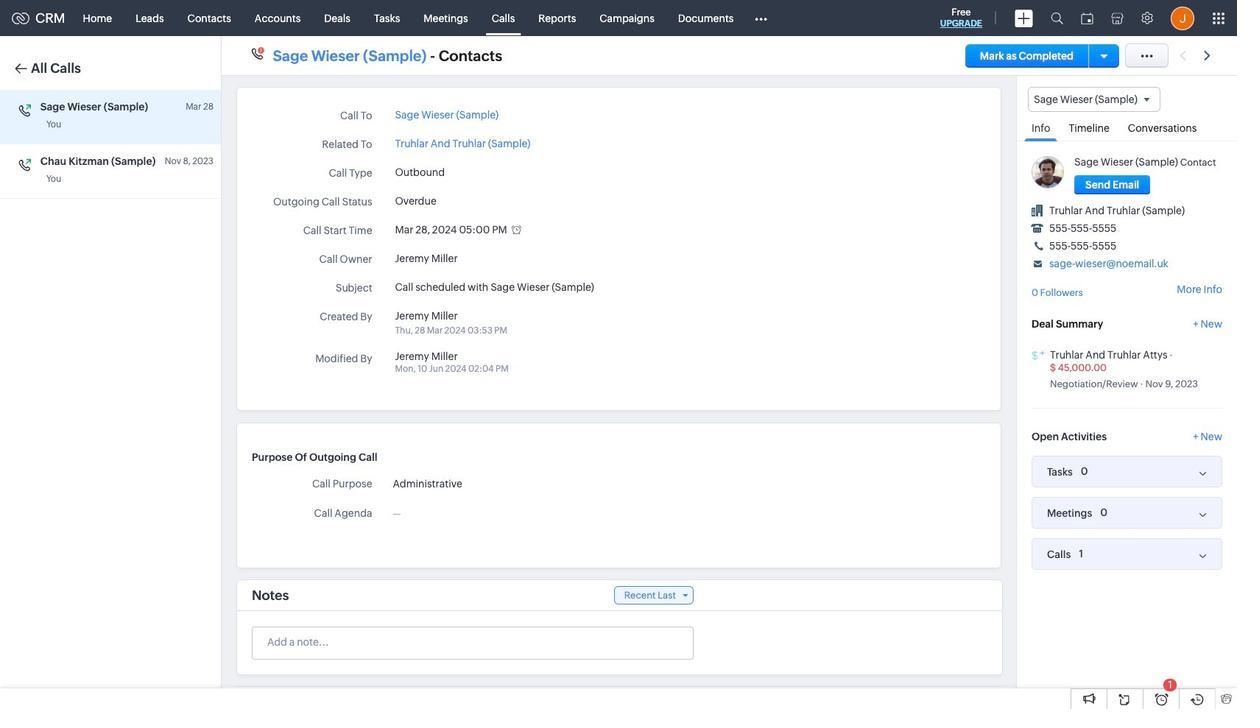 Task type: vqa. For each thing, say whether or not it's contained in the screenshot.
LOGO
yes



Task type: describe. For each thing, give the bounding box(es) containing it.
search element
[[1043, 0, 1073, 36]]

profile image
[[1172, 6, 1195, 30]]

calendar image
[[1082, 12, 1094, 24]]

logo image
[[12, 12, 29, 24]]

Other Modules field
[[746, 6, 778, 30]]



Task type: locate. For each thing, give the bounding box(es) containing it.
Add a note... field
[[253, 635, 693, 650]]

None button
[[1075, 176, 1151, 195]]

previous record image
[[1180, 51, 1187, 60]]

next record image
[[1205, 51, 1214, 60]]

search image
[[1052, 12, 1064, 24]]

create menu image
[[1015, 9, 1034, 27]]

profile element
[[1163, 0, 1204, 36]]

create menu element
[[1007, 0, 1043, 36]]

None field
[[1029, 87, 1161, 112]]



